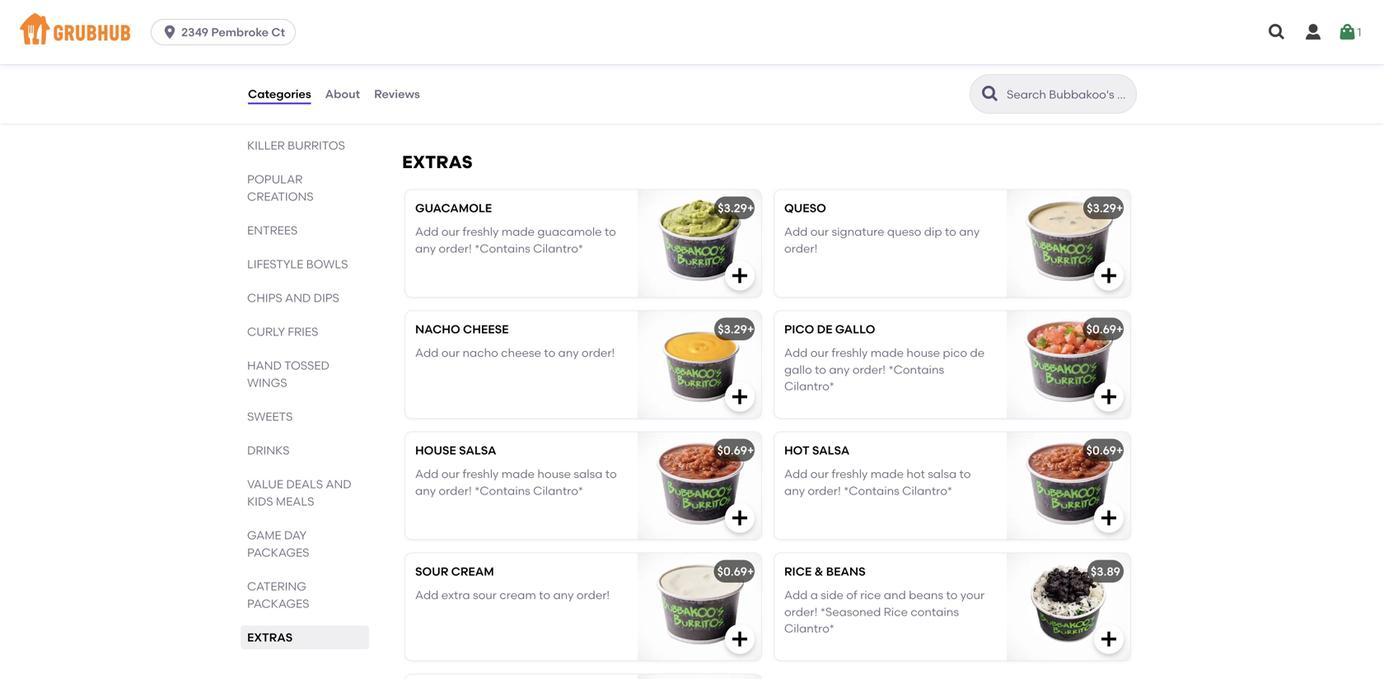 Task type: describe. For each thing, give the bounding box(es) containing it.
+ for add extra sour cream to any order!
[[748, 565, 755, 579]]

curly fries
[[247, 325, 318, 339]]

*seasoned
[[821, 605, 882, 619]]

dips
[[314, 291, 340, 305]]

+ for add our freshly made hot salsa to any order!    *contains cilantro*
[[1117, 444, 1124, 458]]

cilantro* inside add our freshly made guacamole to any order!    *contains cilantro*
[[533, 241, 584, 255]]

catering packages
[[247, 580, 310, 611]]

freshly for guacamole
[[463, 225, 499, 239]]

signature
[[832, 225, 885, 239]]

add for add our nacho cheese to any order!
[[415, 346, 439, 360]]

any inside add our freshly made house pico de gallo to any order!    *contains cilantro*
[[830, 363, 850, 377]]

rice
[[785, 565, 812, 579]]

svg image for add our freshly made hot salsa to any order!    *contains cilantro*
[[1100, 508, 1120, 528]]

nacho
[[415, 323, 461, 337]]

value
[[247, 477, 284, 491]]

pico
[[943, 346, 968, 360]]

add our freshly made house salsa to any order!    *contains cilantro*
[[415, 467, 617, 498]]

add for add our signature queso dip to any order!
[[785, 225, 808, 239]]

queso image
[[1007, 190, 1131, 297]]

pico de gallo image
[[1007, 311, 1131, 419]]

to inside the add our signature queso dip to any order!
[[946, 225, 957, 239]]

de
[[971, 346, 985, 360]]

pembroke
[[211, 25, 269, 39]]

any right "cream"
[[554, 588, 574, 602]]

of
[[847, 588, 858, 602]]

cheese
[[501, 346, 542, 360]]

categories
[[248, 87, 311, 101]]

hot salsa
[[785, 444, 850, 458]]

svg image for add our freshly made guacamole to any order!    *contains cilantro*
[[730, 266, 750, 286]]

0 horizontal spatial and
[[285, 291, 311, 305]]

about
[[325, 87, 360, 101]]

reviews button
[[374, 64, 421, 124]]

main navigation navigation
[[0, 0, 1385, 64]]

svg image inside 1 "button"
[[1338, 22, 1358, 42]]

+ for add our freshly made house pico de gallo to any order!    *contains cilantro*
[[1117, 323, 1124, 337]]

nacho cheese image
[[638, 311, 762, 419]]

our for pico de gallo
[[811, 346, 829, 360]]

house for salsa
[[538, 467, 571, 481]]

house
[[415, 444, 457, 458]]

de
[[817, 323, 833, 337]]

hot
[[907, 467, 926, 481]]

curly
[[247, 325, 285, 339]]

freshly for house salsa
[[463, 467, 499, 481]]

$3.29 + for add our freshly made house pico de gallo to any order!    *contains cilantro*
[[718, 323, 755, 337]]

$0.69 for add our freshly made house salsa to any order!    *contains cilantro*
[[718, 444, 748, 458]]

svg image for add a side of rice and beans to your order!    *seasoned rice contains cilantro*
[[1100, 630, 1120, 649]]

add our freshly made hot salsa to any order!    *contains cilantro*
[[785, 467, 972, 498]]

svg image for add our freshly made house salsa to any order!    *contains cilantro*
[[730, 508, 750, 528]]

lifestyle
[[247, 257, 304, 271]]

queso
[[785, 201, 827, 215]]

catering
[[247, 580, 307, 594]]

sour
[[473, 588, 497, 602]]

order! right "cream"
[[577, 588, 610, 602]]

$3.29 for add our freshly made house pico de gallo to any order!    *contains cilantro*
[[718, 323, 748, 337]]

add for add a side of rice and beans to your order!    *seasoned rice contains cilantro*
[[785, 588, 808, 602]]

ct
[[272, 25, 285, 39]]

made for guacamole
[[502, 225, 535, 239]]

to inside add our freshly made hot salsa to any order!    *contains cilantro*
[[960, 467, 972, 481]]

any right cheese
[[559, 346, 579, 360]]

our for house salsa
[[442, 467, 460, 481]]

salsa for hot salsa
[[813, 444, 850, 458]]

svg image for add our signature queso dip to any order!
[[1100, 266, 1120, 286]]

svg image for add our freshly made house pico de gallo to any order!    *contains cilantro*
[[1100, 387, 1120, 407]]

pico de gallo
[[785, 323, 876, 337]]

queso
[[888, 225, 922, 239]]

*contains inside add our freshly made guacamole to any order!    *contains cilantro*
[[475, 241, 531, 255]]

house salsa image
[[638, 433, 762, 540]]

house salsa
[[415, 444, 497, 458]]

salsa for house salsa
[[459, 444, 497, 458]]

any inside the add our signature queso dip to any order!
[[960, 225, 980, 239]]

cilantro* inside 'add a side of rice and beans to your order!    *seasoned rice contains cilantro*'
[[785, 622, 835, 636]]

our for nacho cheese
[[442, 346, 460, 360]]

rager image
[[638, 11, 762, 118]]

fries
[[288, 325, 318, 339]]

add for add our freshly made hot salsa to any order!    *contains cilantro*
[[785, 467, 808, 481]]

nacho cheese
[[415, 323, 509, 337]]

+ for add our freshly made guacamole to any order!    *contains cilantro*
[[748, 201, 755, 215]]

killer burritos
[[247, 138, 345, 153]]

*contains inside add our freshly made hot salsa to any order!    *contains cilantro*
[[844, 484, 900, 498]]

cilantro* inside add our freshly made house pico de gallo to any order!    *contains cilantro*
[[785, 379, 835, 393]]

your
[[961, 588, 985, 602]]

bowls
[[306, 257, 348, 271]]

hot
[[785, 444, 810, 458]]

salsa for hot
[[928, 467, 957, 481]]

hand tossed wings
[[247, 359, 330, 390]]

$0.69 for add our freshly made house pico de gallo to any order!    *contains cilantro*
[[1087, 323, 1117, 337]]

$3.29 for add our signature queso dip to any order!
[[718, 201, 748, 215]]

rice & beans
[[785, 565, 866, 579]]

2 packages from the top
[[247, 597, 310, 611]]

add our signature queso dip to any order!
[[785, 225, 980, 255]]

beans
[[827, 565, 866, 579]]

made for house salsa
[[502, 467, 535, 481]]

order! inside the add our signature queso dip to any order!
[[785, 241, 818, 255]]

rice
[[861, 588, 882, 602]]

game
[[247, 528, 282, 542]]

+ for add our nacho cheese to any order!
[[748, 323, 755, 337]]

our for guacamole
[[442, 225, 460, 239]]

cream
[[451, 565, 494, 579]]

lifestyle bowls
[[247, 257, 348, 271]]

tossed
[[284, 359, 330, 373]]

side
[[821, 588, 844, 602]]

to inside add our freshly made house pico de gallo to any order!    *contains cilantro*
[[815, 363, 827, 377]]

wings
[[247, 376, 287, 390]]

extra
[[442, 588, 470, 602]]

nacho
[[463, 346, 499, 360]]

cilantro* inside add our freshly made house salsa to any order!    *contains cilantro*
[[533, 484, 584, 498]]

1
[[1358, 25, 1362, 39]]

sweets
[[247, 410, 293, 424]]

meals
[[276, 495, 314, 509]]

hand
[[247, 359, 282, 373]]

svg image for add our nacho cheese to any order!
[[730, 387, 750, 407]]

entrees
[[247, 223, 298, 237]]



Task type: vqa. For each thing, say whether or not it's contained in the screenshot.
second 35–50 Min from right
no



Task type: locate. For each thing, give the bounding box(es) containing it.
order!
[[439, 241, 472, 255], [785, 241, 818, 255], [582, 346, 615, 360], [853, 363, 886, 377], [439, 484, 472, 498], [808, 484, 841, 498], [577, 588, 610, 602], [785, 605, 818, 619]]

day
[[284, 528, 307, 542]]

svg image for add extra sour cream to any order!
[[730, 630, 750, 649]]

our down hot salsa
[[811, 467, 829, 481]]

add down nacho
[[415, 346, 439, 360]]

made inside add our freshly made house pico de gallo to any order!    *contains cilantro*
[[871, 346, 904, 360]]

salsa inside add our freshly made hot salsa to any order!    *contains cilantro*
[[928, 467, 957, 481]]

Search Bubbakoo's Burritos search field
[[1006, 87, 1132, 102]]

to inside add our freshly made house salsa to any order!    *contains cilantro*
[[606, 467, 617, 481]]

+ for add our freshly made house salsa to any order!    *contains cilantro*
[[748, 444, 755, 458]]

order! inside add our freshly made house pico de gallo to any order!    *contains cilantro*
[[853, 363, 886, 377]]

add down guacamole
[[415, 225, 439, 239]]

made inside add our freshly made hot salsa to any order!    *contains cilantro*
[[871, 467, 904, 481]]

our inside add our freshly made guacamole to any order!    *contains cilantro*
[[442, 225, 460, 239]]

order! inside add our freshly made guacamole to any order!    *contains cilantro*
[[439, 241, 472, 255]]

house for pico
[[907, 346, 941, 360]]

popular
[[247, 172, 303, 186]]

2 salsa from the left
[[928, 467, 957, 481]]

*contains down guacamole
[[475, 241, 531, 255]]

extra tortilla on the side image
[[638, 675, 762, 679]]

and
[[884, 588, 907, 602]]

1 packages from the top
[[247, 546, 310, 560]]

our down the de
[[811, 346, 829, 360]]

1 horizontal spatial salsa
[[813, 444, 850, 458]]

rice
[[884, 605, 908, 619]]

and
[[285, 291, 311, 305], [326, 477, 352, 491]]

*contains inside add our freshly made house pico de gallo to any order!    *contains cilantro*
[[889, 363, 945, 377]]

made inside add our freshly made guacamole to any order!    *contains cilantro*
[[502, 225, 535, 239]]

to inside 'add a side of rice and beans to your order!    *seasoned rice contains cilantro*'
[[947, 588, 958, 602]]

$0.69 for add our freshly made hot salsa to any order!    *contains cilantro*
[[1087, 444, 1117, 458]]

2 salsa from the left
[[813, 444, 850, 458]]

svg image
[[1268, 22, 1288, 42], [1338, 22, 1358, 42], [730, 508, 750, 528], [1100, 508, 1120, 528], [1100, 630, 1120, 649]]

our down nacho cheese
[[442, 346, 460, 360]]

sour cream
[[415, 565, 494, 579]]

0 horizontal spatial salsa
[[574, 467, 603, 481]]

$0.69
[[1087, 323, 1117, 337], [718, 444, 748, 458], [1087, 444, 1117, 458], [718, 565, 748, 579]]

add extra sour cream to any order!
[[415, 588, 610, 602]]

1 vertical spatial house
[[538, 467, 571, 481]]

add inside the add our signature queso dip to any order!
[[785, 225, 808, 239]]

and right deals
[[326, 477, 352, 491]]

&
[[815, 565, 824, 579]]

gallo
[[785, 363, 813, 377]]

salsa inside add our freshly made house salsa to any order!    *contains cilantro*
[[574, 467, 603, 481]]

*contains inside add our freshly made house salsa to any order!    *contains cilantro*
[[475, 484, 531, 498]]

1 salsa from the left
[[574, 467, 603, 481]]

sour
[[415, 565, 449, 579]]

order! right cheese
[[582, 346, 615, 360]]

add down house at the bottom left of the page
[[415, 467, 439, 481]]

add for add extra sour cream to any order!
[[415, 588, 439, 602]]

house inside add our freshly made house pico de gallo to any order!    *contains cilantro*
[[907, 346, 941, 360]]

add down sour
[[415, 588, 439, 602]]

our down guacamole
[[442, 225, 460, 239]]

$0.69 for add extra sour cream to any order!
[[718, 565, 748, 579]]

any inside add our freshly made guacamole to any order!    *contains cilantro*
[[415, 241, 436, 255]]

any inside add our freshly made hot salsa to any order!    *contains cilantro*
[[785, 484, 805, 498]]

svg image inside 2349 pembroke ct 'button'
[[162, 24, 178, 40]]

beans
[[909, 588, 944, 602]]

*contains down hot salsa
[[844, 484, 900, 498]]

freshly down guacamole
[[463, 225, 499, 239]]

2349 pembroke ct button
[[151, 19, 303, 45]]

freshly for hot salsa
[[832, 467, 868, 481]]

0 vertical spatial and
[[285, 291, 311, 305]]

order! inside add our freshly made house salsa to any order!    *contains cilantro*
[[439, 484, 472, 498]]

categories button
[[247, 64, 312, 124]]

killer
[[247, 138, 285, 153]]

order! down 'a'
[[785, 605, 818, 619]]

popular creations
[[247, 172, 314, 204]]

add left 'a'
[[785, 588, 808, 602]]

any down house at the bottom left of the page
[[415, 484, 436, 498]]

freshly inside add our freshly made house salsa to any order!    *contains cilantro*
[[463, 467, 499, 481]]

freshly down hot salsa
[[832, 467, 868, 481]]

any down hot
[[785, 484, 805, 498]]

our inside the add our signature queso dip to any order!
[[811, 225, 829, 239]]

order! down gallo
[[853, 363, 886, 377]]

about button
[[325, 64, 361, 124]]

add inside 'add a side of rice and beans to your order!    *seasoned rice contains cilantro*'
[[785, 588, 808, 602]]

$0.69 + for add our freshly made house salsa to any order!    *contains cilantro*
[[718, 444, 755, 458]]

+ for add our signature queso dip to any order!
[[1117, 201, 1124, 215]]

to inside add our freshly made guacamole to any order!    *contains cilantro*
[[605, 225, 617, 239]]

value deals and kids meals
[[247, 477, 352, 509]]

our for hot salsa
[[811, 467, 829, 481]]

0 vertical spatial packages
[[247, 546, 310, 560]]

svg image
[[1304, 22, 1324, 42], [162, 24, 178, 40], [730, 266, 750, 286], [1100, 266, 1120, 286], [730, 387, 750, 407], [1100, 387, 1120, 407], [730, 630, 750, 649]]

$3.29 +
[[718, 201, 755, 215], [1088, 201, 1124, 215], [718, 323, 755, 337]]

made for pico de gallo
[[871, 346, 904, 360]]

0 horizontal spatial extras
[[247, 631, 293, 645]]

0 horizontal spatial salsa
[[459, 444, 497, 458]]

search icon image
[[981, 84, 1001, 104]]

*contains
[[475, 241, 531, 255], [889, 363, 945, 377], [475, 484, 531, 498], [844, 484, 900, 498]]

add down hot
[[785, 467, 808, 481]]

our inside add our freshly made hot salsa to any order!    *contains cilantro*
[[811, 467, 829, 481]]

to
[[605, 225, 617, 239], [946, 225, 957, 239], [544, 346, 556, 360], [815, 363, 827, 377], [606, 467, 617, 481], [960, 467, 972, 481], [539, 588, 551, 602], [947, 588, 958, 602]]

$3.29
[[718, 201, 748, 215], [1088, 201, 1117, 215], [718, 323, 748, 337]]

any down guacamole
[[415, 241, 436, 255]]

burritos
[[288, 138, 345, 153]]

salsa
[[574, 467, 603, 481], [928, 467, 957, 481]]

1 horizontal spatial extras
[[402, 151, 473, 173]]

add up gallo
[[785, 346, 808, 360]]

add inside add our freshly made house salsa to any order!    *contains cilantro*
[[415, 467, 439, 481]]

add our freshly made guacamole to any order!    *contains cilantro*
[[415, 225, 617, 255]]

add for add our freshly made house pico de gallo to any order!    *contains cilantro*
[[785, 346, 808, 360]]

1 horizontal spatial house
[[907, 346, 941, 360]]

any inside add our freshly made house salsa to any order!    *contains cilantro*
[[415, 484, 436, 498]]

our inside add our freshly made house pico de gallo to any order!    *contains cilantro*
[[811, 346, 829, 360]]

packages down game
[[247, 546, 310, 560]]

1 vertical spatial packages
[[247, 597, 310, 611]]

chips and dips
[[247, 291, 340, 305]]

deals
[[286, 477, 323, 491]]

cheese
[[463, 323, 509, 337]]

and left the dips
[[285, 291, 311, 305]]

chips
[[247, 291, 283, 305]]

add a side of rice and beans to your order!    *seasoned rice contains cilantro*
[[785, 588, 985, 636]]

and inside value deals and kids meals
[[326, 477, 352, 491]]

extras
[[402, 151, 473, 173], [247, 631, 293, 645]]

our down house salsa
[[442, 467, 460, 481]]

add our freshly made house pico de gallo to any order!    *contains cilantro*
[[785, 346, 985, 393]]

add inside add our freshly made guacamole to any order!    *contains cilantro*
[[415, 225, 439, 239]]

0 horizontal spatial house
[[538, 467, 571, 481]]

salsa for house
[[574, 467, 603, 481]]

1 horizontal spatial salsa
[[928, 467, 957, 481]]

packages down catering
[[247, 597, 310, 611]]

$3.89
[[1091, 565, 1121, 579]]

add our nacho cheese to any order!
[[415, 346, 615, 360]]

kids
[[247, 495, 273, 509]]

hot salsa image
[[1007, 433, 1131, 540]]

2349 pembroke ct
[[181, 25, 285, 39]]

guacamole
[[415, 201, 492, 215]]

cilantro* inside add our freshly made hot salsa to any order!    *contains cilantro*
[[903, 484, 953, 498]]

creations
[[247, 190, 314, 204]]

pico
[[785, 323, 815, 337]]

made inside add our freshly made house salsa to any order!    *contains cilantro*
[[502, 467, 535, 481]]

our for queso
[[811, 225, 829, 239]]

order! inside add our freshly made hot salsa to any order!    *contains cilantro*
[[808, 484, 841, 498]]

our down queso
[[811, 225, 829, 239]]

guacamole
[[538, 225, 602, 239]]

1 vertical spatial and
[[326, 477, 352, 491]]

$0.69 + for add our freshly made house pico de gallo to any order!    *contains cilantro*
[[1087, 323, 1124, 337]]

order! down hot salsa
[[808, 484, 841, 498]]

$3.29 + for add our signature queso dip to any order!
[[718, 201, 755, 215]]

add inside add our freshly made hot salsa to any order!    *contains cilantro*
[[785, 467, 808, 481]]

0 vertical spatial extras
[[402, 151, 473, 173]]

order! down house salsa
[[439, 484, 472, 498]]

1 salsa from the left
[[459, 444, 497, 458]]

$0.69 + for add our freshly made hot salsa to any order!    *contains cilantro*
[[1087, 444, 1124, 458]]

add inside add our freshly made house pico de gallo to any order!    *contains cilantro*
[[785, 346, 808, 360]]

add down queso
[[785, 225, 808, 239]]

$0.69 + for add extra sour cream to any order!
[[718, 565, 755, 579]]

1 vertical spatial extras
[[247, 631, 293, 645]]

a
[[811, 588, 819, 602]]

any
[[960, 225, 980, 239], [415, 241, 436, 255], [559, 346, 579, 360], [830, 363, 850, 377], [415, 484, 436, 498], [785, 484, 805, 498], [554, 588, 574, 602]]

any down pico de gallo
[[830, 363, 850, 377]]

house
[[907, 346, 941, 360], [538, 467, 571, 481]]

game day packages
[[247, 528, 310, 560]]

made
[[502, 225, 535, 239], [871, 346, 904, 360], [502, 467, 535, 481], [871, 467, 904, 481]]

order! down queso
[[785, 241, 818, 255]]

guacamole image
[[638, 190, 762, 297]]

extras up guacamole
[[402, 151, 473, 173]]

made for hot salsa
[[871, 467, 904, 481]]

0 vertical spatial house
[[907, 346, 941, 360]]

freshly inside add our freshly made hot salsa to any order!    *contains cilantro*
[[832, 467, 868, 481]]

gallo
[[836, 323, 876, 337]]

cream
[[500, 588, 537, 602]]

order! down guacamole
[[439, 241, 472, 255]]

drinks
[[247, 444, 290, 458]]

contains
[[911, 605, 960, 619]]

1 horizontal spatial and
[[326, 477, 352, 491]]

salsa right house at the bottom left of the page
[[459, 444, 497, 458]]

salsa
[[459, 444, 497, 458], [813, 444, 850, 458]]

*contains down pico
[[889, 363, 945, 377]]

1 button
[[1338, 17, 1362, 47]]

add for add our freshly made guacamole to any order!    *contains cilantro*
[[415, 225, 439, 239]]

sour cream image
[[638, 554, 762, 661]]

our inside add our freshly made house salsa to any order!    *contains cilantro*
[[442, 467, 460, 481]]

order! inside 'add a side of rice and beans to your order!    *seasoned rice contains cilantro*'
[[785, 605, 818, 619]]

rice & beans image
[[1007, 554, 1131, 661]]

freshly down house salsa
[[463, 467, 499, 481]]

any right 'dip' on the top right of page
[[960, 225, 980, 239]]

reviews
[[374, 87, 420, 101]]

*contains down house salsa
[[475, 484, 531, 498]]

freshly
[[463, 225, 499, 239], [832, 346, 868, 360], [463, 467, 499, 481], [832, 467, 868, 481]]

2349
[[181, 25, 209, 39]]

freshly down gallo
[[832, 346, 868, 360]]

our
[[442, 225, 460, 239], [811, 225, 829, 239], [442, 346, 460, 360], [811, 346, 829, 360], [442, 467, 460, 481], [811, 467, 829, 481]]

freshly for pico de gallo
[[832, 346, 868, 360]]

house inside add our freshly made house salsa to any order!    *contains cilantro*
[[538, 467, 571, 481]]

salsa right hot
[[813, 444, 850, 458]]

freshly inside add our freshly made house pico de gallo to any order!    *contains cilantro*
[[832, 346, 868, 360]]

extras down catering packages
[[247, 631, 293, 645]]

add for add our freshly made house salsa to any order!    *contains cilantro*
[[415, 467, 439, 481]]

dip
[[925, 225, 943, 239]]

freshly inside add our freshly made guacamole to any order!    *contains cilantro*
[[463, 225, 499, 239]]



